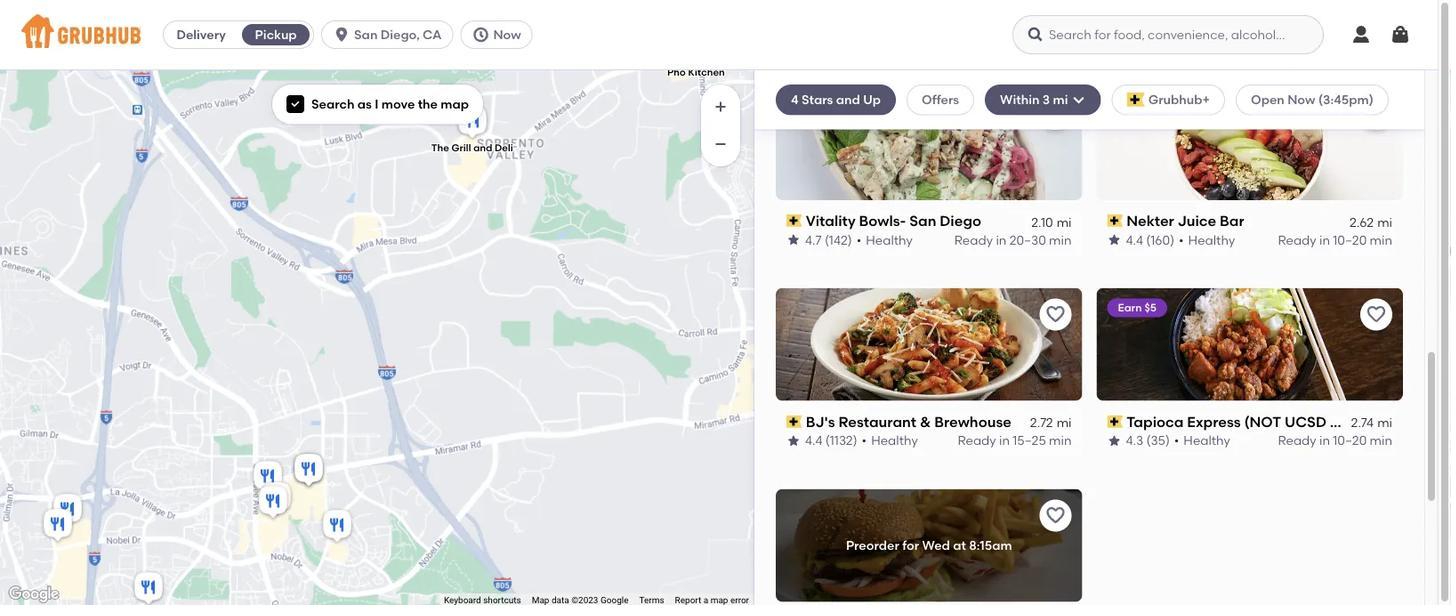 Task type: describe. For each thing, give the bounding box(es) containing it.
1 vertical spatial now
[[1288, 92, 1316, 107]]

• for bowls-
[[857, 233, 862, 248]]

Search for food, convenience, alcohol... search field
[[1013, 15, 1324, 54]]

san inside button
[[354, 27, 378, 42]]

joe & the juice image
[[259, 480, 295, 519]]

delivery button
[[164, 20, 239, 49]]

(not
[[1245, 413, 1282, 431]]

ready for bar
[[1278, 233, 1317, 248]]

restaurant
[[839, 413, 917, 431]]

• for restaurant
[[862, 434, 867, 449]]

(1132)
[[826, 434, 858, 449]]

the
[[418, 97, 438, 112]]

deli
[[495, 142, 513, 154]]

save this restaurant image for bj's restaurant & brewhouse
[[1045, 304, 1067, 326]]

save this restaurant image for nekter juice bar
[[1366, 103, 1387, 125]]

bj's restaurant & brewhouse image
[[40, 506, 76, 546]]

and for stars
[[836, 92, 860, 107]]

grubhub+
[[1149, 92, 1210, 107]]

vitality bowls- san diego logo image
[[776, 87, 1083, 200]]

main navigation navigation
[[0, 0, 1438, 70]]

4.4 for bj's restaurant & brewhouse
[[805, 434, 823, 449]]

bj's restaurant & brewhouse
[[806, 413, 1012, 431]]

svg image inside san diego, ca button
[[333, 26, 351, 44]]

ready for san
[[955, 233, 993, 248]]

star icon image for bj's restaurant & brewhouse
[[787, 434, 801, 448]]

offers
[[922, 92, 959, 107]]

2.10 mi
[[1032, 215, 1072, 230]]

pickup button
[[239, 20, 313, 49]]

• healthy for bowls-
[[857, 233, 913, 248]]

i
[[375, 97, 379, 112]]

nekter juice bar
[[1127, 212, 1245, 230]]

ready for (not
[[1278, 434, 1317, 449]]

vitality bowls- san diego image
[[319, 507, 355, 546]]

subscription pass image for nekter juice bar
[[1107, 215, 1123, 227]]

min for bj's restaurant & brewhouse
[[1049, 434, 1072, 449]]

map region
[[0, 0, 835, 605]]

within
[[1000, 92, 1040, 107]]

ucsd
[[1285, 413, 1327, 431]]

save this restaurant button for vitality bowls- san diego
[[1040, 98, 1072, 130]]

wed
[[922, 538, 950, 553]]

• for juice
[[1179, 233, 1184, 248]]

within 3 mi
[[1000, 92, 1068, 107]]

pickup
[[255, 27, 297, 42]]

bj's restaurant & brewhouse logo image
[[776, 288, 1083, 401]]

mi for ucsd
[[1378, 416, 1393, 431]]

subscription pass image for bj's restaurant & brewhouse
[[787, 416, 802, 428]]

4.7
[[805, 233, 822, 248]]

the grill and deli image
[[455, 103, 490, 142]]

corner bakery image
[[291, 451, 327, 490]]

earn
[[1118, 302, 1142, 315]]

express
[[1187, 413, 1241, 431]]

stars
[[802, 92, 833, 107]]

2.72
[[1030, 416, 1053, 431]]

diego,
[[381, 27, 420, 42]]

earn $5
[[1118, 302, 1157, 315]]

mi right 2.62
[[1378, 215, 1393, 230]]

the
[[431, 142, 449, 154]]

4.4 (160)
[[1126, 233, 1175, 248]]

in for nekter juice bar
[[1320, 233, 1330, 248]]

now button
[[460, 20, 540, 49]]

ready in 15–25 min
[[958, 434, 1072, 449]]

at
[[953, 538, 966, 553]]

healthy for restaurant
[[871, 434, 918, 449]]

2.72 mi
[[1030, 416, 1072, 431]]

3
[[1043, 92, 1050, 107]]

minus icon image
[[712, 135, 730, 153]]

open now (3:45pm)
[[1251, 92, 1374, 107]]

10–20 for nekter juice bar
[[1333, 233, 1367, 248]]

$5
[[1145, 302, 1157, 315]]

vitality bowls- san diego
[[806, 212, 982, 230]]

ready for &
[[958, 434, 996, 449]]

vitality
[[806, 212, 856, 230]]

star icon image for tapioca express (not ucsd campus)
[[1107, 434, 1122, 448]]

search as i move the map
[[311, 97, 469, 112]]

and for grill
[[474, 142, 492, 154]]

nekter juice bar image
[[50, 491, 85, 530]]

campus)
[[1330, 413, 1399, 431]]

min for nekter juice bar
[[1370, 233, 1393, 248]]

in for bj's restaurant & brewhouse
[[999, 434, 1010, 449]]

the grill and deli
[[431, 142, 513, 154]]

min for vitality bowls- san diego
[[1049, 233, 1072, 248]]

(35)
[[1147, 434, 1170, 449]]

20–30
[[1010, 233, 1046, 248]]

tapioca
[[1127, 413, 1184, 431]]

2.10
[[1032, 215, 1053, 230]]

ready in 10–20 min for (not
[[1278, 434, 1393, 449]]

search
[[311, 97, 355, 112]]

san diego, ca button
[[321, 20, 460, 49]]

mi for brewhouse
[[1057, 416, 1072, 431]]

2.62
[[1350, 215, 1374, 230]]

svg image right svg icon
[[1390, 24, 1411, 45]]

pho kitchen
[[667, 66, 725, 78]]

save this restaurant button for nekter juice bar
[[1361, 98, 1393, 130]]

subscription pass image for vitality bowls- san diego
[[787, 215, 802, 227]]

san diego, ca
[[354, 27, 442, 42]]



Task type: vqa. For each thing, say whether or not it's contained in the screenshot.
7- to the left
no



Task type: locate. For each thing, give the bounding box(es) containing it.
healthy
[[866, 233, 913, 248], [1189, 233, 1235, 248], [871, 434, 918, 449], [1184, 434, 1231, 449]]

and left up
[[836, 92, 860, 107]]

1 vertical spatial save this restaurant image
[[1045, 505, 1067, 527]]

in
[[996, 233, 1007, 248], [1320, 233, 1330, 248], [999, 434, 1010, 449], [1320, 434, 1330, 449]]

0 vertical spatial subscription pass image
[[1107, 215, 1123, 227]]

2.62 mi
[[1350, 215, 1393, 230]]

and
[[836, 92, 860, 107], [474, 142, 492, 154]]

2 ready in 10–20 min from the top
[[1278, 434, 1393, 449]]

mi right 2.72
[[1057, 416, 1072, 431]]

subscription pass image
[[1107, 215, 1123, 227], [787, 416, 802, 428]]

subscription pass image left tapioca
[[1107, 416, 1123, 428]]

min down 2.10 mi
[[1049, 233, 1072, 248]]

15–25
[[1013, 434, 1046, 449]]

svg image left search
[[290, 99, 301, 110]]

0 vertical spatial and
[[836, 92, 860, 107]]

1 ready in 10–20 min from the top
[[1278, 233, 1393, 248]]

tapioca express (not ucsd campus)
[[1127, 413, 1399, 431]]

svg image up within 3 mi
[[1027, 26, 1045, 44]]

grubhub plus flag logo image
[[1127, 93, 1145, 107]]

star icon image left 4.4 (1132)
[[787, 434, 801, 448]]

10–20 down 2.74
[[1333, 434, 1367, 449]]

grill
[[452, 142, 471, 154]]

pressed retail image
[[250, 458, 286, 497]]

(3:45pm)
[[1319, 92, 1374, 107]]

4.4 (1132)
[[805, 434, 858, 449]]

save this restaurant image
[[1045, 103, 1067, 125], [1366, 103, 1387, 125], [1045, 304, 1067, 326]]

1 horizontal spatial 4.4
[[1126, 233, 1144, 248]]

min for tapioca express (not ucsd campus)
[[1370, 434, 1393, 449]]

subscription pass image for tapioca express (not ucsd campus)
[[1107, 416, 1123, 428]]

0 horizontal spatial 4.4
[[805, 434, 823, 449]]

4.7 (142)
[[805, 233, 852, 248]]

0 vertical spatial subscription pass image
[[787, 215, 802, 227]]

10–20 for tapioca express (not ucsd campus)
[[1333, 434, 1367, 449]]

up
[[863, 92, 881, 107]]

1 vertical spatial san
[[910, 212, 937, 230]]

&
[[920, 413, 931, 431]]

0 horizontal spatial and
[[474, 142, 492, 154]]

for
[[903, 538, 919, 553]]

•
[[857, 233, 862, 248], [1179, 233, 1184, 248], [862, 434, 867, 449], [1175, 434, 1179, 449]]

0 horizontal spatial san
[[354, 27, 378, 42]]

0 vertical spatial save this restaurant image
[[1366, 304, 1387, 326]]

4.4
[[1126, 233, 1144, 248], [805, 434, 823, 449]]

san
[[354, 27, 378, 42], [910, 212, 937, 230]]

• healthy down restaurant
[[862, 434, 918, 449]]

• right (142)
[[857, 233, 862, 248]]

• healthy down the "juice" at top right
[[1179, 233, 1235, 248]]

save this restaurant button
[[1040, 98, 1072, 130], [1361, 98, 1393, 130], [1040, 299, 1072, 331], [1361, 299, 1393, 331], [1040, 500, 1072, 532]]

in for vitality bowls- san diego
[[996, 233, 1007, 248]]

mi right 3
[[1053, 92, 1068, 107]]

min down 2.72 mi
[[1049, 434, 1072, 449]]

brewhouse
[[935, 413, 1012, 431]]

now inside button
[[493, 27, 521, 42]]

0 vertical spatial san
[[354, 27, 378, 42]]

• healthy for express
[[1175, 434, 1231, 449]]

• right "(1132)"
[[862, 434, 867, 449]]

mi right 2.10
[[1057, 215, 1072, 230]]

10–20
[[1333, 233, 1367, 248], [1333, 434, 1367, 449]]

0 horizontal spatial save this restaurant image
[[1045, 505, 1067, 527]]

4
[[791, 92, 799, 107]]

1 horizontal spatial and
[[836, 92, 860, 107]]

subscription pass image
[[787, 215, 802, 227], [1107, 416, 1123, 428]]

subscription pass image left bj's
[[787, 416, 802, 428]]

move
[[382, 97, 415, 112]]

1 horizontal spatial san
[[910, 212, 937, 230]]

8:15am
[[969, 538, 1012, 553]]

1 vertical spatial 10–20
[[1333, 434, 1367, 449]]

min down 2.74 mi
[[1370, 434, 1393, 449]]

nekter
[[1127, 212, 1174, 230]]

mi
[[1053, 92, 1068, 107], [1057, 215, 1072, 230], [1378, 215, 1393, 230], [1057, 416, 1072, 431], [1378, 416, 1393, 431]]

nekter juice bar logo image
[[1097, 87, 1403, 200]]

2 10–20 from the top
[[1333, 434, 1367, 449]]

• healthy for juice
[[1179, 233, 1235, 248]]

1 horizontal spatial now
[[1288, 92, 1316, 107]]

healthy for bowls-
[[866, 233, 913, 248]]

bj's
[[806, 413, 835, 431]]

save this restaurant image for vitality bowls- san diego
[[1045, 103, 1067, 125]]

svg image
[[1390, 24, 1411, 45], [333, 26, 351, 44], [472, 26, 490, 44], [1027, 26, 1045, 44], [1072, 93, 1086, 107], [290, 99, 301, 110]]

• healthy for restaurant
[[862, 434, 918, 449]]

as
[[358, 97, 372, 112]]

4.3 (35)
[[1126, 434, 1170, 449]]

1 10–20 from the top
[[1333, 233, 1367, 248]]

1 vertical spatial and
[[474, 142, 492, 154]]

• healthy
[[857, 233, 913, 248], [1179, 233, 1235, 248], [862, 434, 918, 449], [1175, 434, 1231, 449]]

• for express
[[1175, 434, 1179, 449]]

svg image left san diego, ca
[[333, 26, 351, 44]]

diego
[[940, 212, 982, 230]]

healthy down "express" on the bottom right
[[1184, 434, 1231, 449]]

san left diego,
[[354, 27, 378, 42]]

1 horizontal spatial subscription pass image
[[1107, 416, 1123, 428]]

ca
[[423, 27, 442, 42]]

0 vertical spatial now
[[493, 27, 521, 42]]

open
[[1251, 92, 1285, 107]]

star icon image left 4.7
[[787, 233, 801, 247]]

ready in 10–20 min for bar
[[1278, 233, 1393, 248]]

and inside the map region
[[474, 142, 492, 154]]

• healthy down bowls-
[[857, 233, 913, 248]]

ready in 10–20 min
[[1278, 233, 1393, 248], [1278, 434, 1393, 449]]

healthy down vitality bowls- san diego in the top of the page
[[866, 233, 913, 248]]

star icon image
[[787, 233, 801, 247], [1107, 233, 1122, 247], [787, 434, 801, 448], [1107, 434, 1122, 448]]

subscription pass image left nekter
[[1107, 215, 1123, 227]]

save this restaurant button for bj's restaurant & brewhouse
[[1040, 299, 1072, 331]]

save this restaurant image
[[1366, 304, 1387, 326], [1045, 505, 1067, 527]]

2.74
[[1351, 416, 1374, 431]]

plus icon image
[[712, 98, 730, 116]]

ready in 10–20 min down 2.74
[[1278, 434, 1393, 449]]

subscription pass image left vitality
[[787, 215, 802, 227]]

juice
[[1178, 212, 1217, 230]]

save this restaurant image right within
[[1045, 103, 1067, 125]]

0 vertical spatial 4.4
[[1126, 233, 1144, 248]]

0 horizontal spatial subscription pass image
[[787, 215, 802, 227]]

0 vertical spatial 10–20
[[1333, 233, 1367, 248]]

svg image inside now button
[[472, 26, 490, 44]]

san left diego
[[910, 212, 937, 230]]

ready in 10–20 min down 2.62
[[1278, 233, 1393, 248]]

pho
[[667, 66, 686, 78]]

sweetgreen image
[[291, 451, 327, 490]]

tapioca express (not ucsd campus) image
[[131, 570, 166, 605]]

kitchen
[[688, 66, 725, 78]]

4.4 down bj's
[[805, 434, 823, 449]]

star icon image for vitality bowls- san diego
[[787, 233, 801, 247]]

1 horizontal spatial subscription pass image
[[1107, 215, 1123, 227]]

healthy for express
[[1184, 434, 1231, 449]]

save this restaurant image down svg icon
[[1366, 103, 1387, 125]]

0 horizontal spatial subscription pass image
[[787, 416, 802, 428]]

(160)
[[1147, 233, 1175, 248]]

star icon image left 4.3
[[1107, 434, 1122, 448]]

4.4 down nekter
[[1126, 233, 1144, 248]]

2.74 mi
[[1351, 416, 1393, 431]]

healthy for juice
[[1189, 233, 1235, 248]]

1 horizontal spatial save this restaurant image
[[1366, 304, 1387, 326]]

mi for diego
[[1057, 215, 1072, 230]]

svg image
[[1351, 24, 1372, 45]]

4.4 for nekter juice bar
[[1126, 233, 1144, 248]]

svg image right "ca"
[[472, 26, 490, 44]]

lemonade restaurant image
[[255, 483, 291, 522]]

bar
[[1220, 212, 1245, 230]]

in for tapioca express (not ucsd campus)
[[1320, 434, 1330, 449]]

preorder for wed at 8:15am
[[846, 538, 1012, 553]]

1 vertical spatial 4.4
[[805, 434, 823, 449]]

ready in 20–30 min
[[955, 233, 1072, 248]]

min
[[1049, 233, 1072, 248], [1370, 233, 1393, 248], [1049, 434, 1072, 449], [1370, 434, 1393, 449]]

star icon image for nekter juice bar
[[1107, 233, 1122, 247]]

now
[[493, 27, 521, 42], [1288, 92, 1316, 107]]

10–20 down 2.62
[[1333, 233, 1367, 248]]

1 vertical spatial subscription pass image
[[1107, 416, 1123, 428]]

preorder
[[846, 538, 900, 553]]

tapioca express (not ucsd campus)  logo image
[[1097, 288, 1403, 401]]

• down nekter juice bar
[[1179, 233, 1184, 248]]

4 stars and up
[[791, 92, 881, 107]]

delivery
[[177, 27, 226, 42]]

0 vertical spatial ready in 10–20 min
[[1278, 233, 1393, 248]]

svg image right 3
[[1072, 93, 1086, 107]]

(142)
[[825, 233, 852, 248]]

bowls-
[[859, 212, 906, 230]]

now right 'open'
[[1288, 92, 1316, 107]]

and left deli
[[474, 142, 492, 154]]

healthy down bj's restaurant & brewhouse at the right bottom of the page
[[871, 434, 918, 449]]

0 horizontal spatial now
[[493, 27, 521, 42]]

mi right 2.74
[[1378, 416, 1393, 431]]

healthy down the "juice" at top right
[[1189, 233, 1235, 248]]

1 vertical spatial subscription pass image
[[787, 416, 802, 428]]

now right "ca"
[[493, 27, 521, 42]]

min down 2.62 mi
[[1370, 233, 1393, 248]]

star icon image left '4.4 (160)'
[[1107, 233, 1122, 247]]

ready
[[955, 233, 993, 248], [1278, 233, 1317, 248], [958, 434, 996, 449], [1278, 434, 1317, 449]]

save this restaurant image left the earn
[[1045, 304, 1067, 326]]

• right (35)
[[1175, 434, 1179, 449]]

map
[[441, 97, 469, 112]]

google image
[[4, 583, 63, 605]]

1 vertical spatial ready in 10–20 min
[[1278, 434, 1393, 449]]

4.3
[[1126, 434, 1144, 449]]

• healthy down "express" on the bottom right
[[1175, 434, 1231, 449]]



